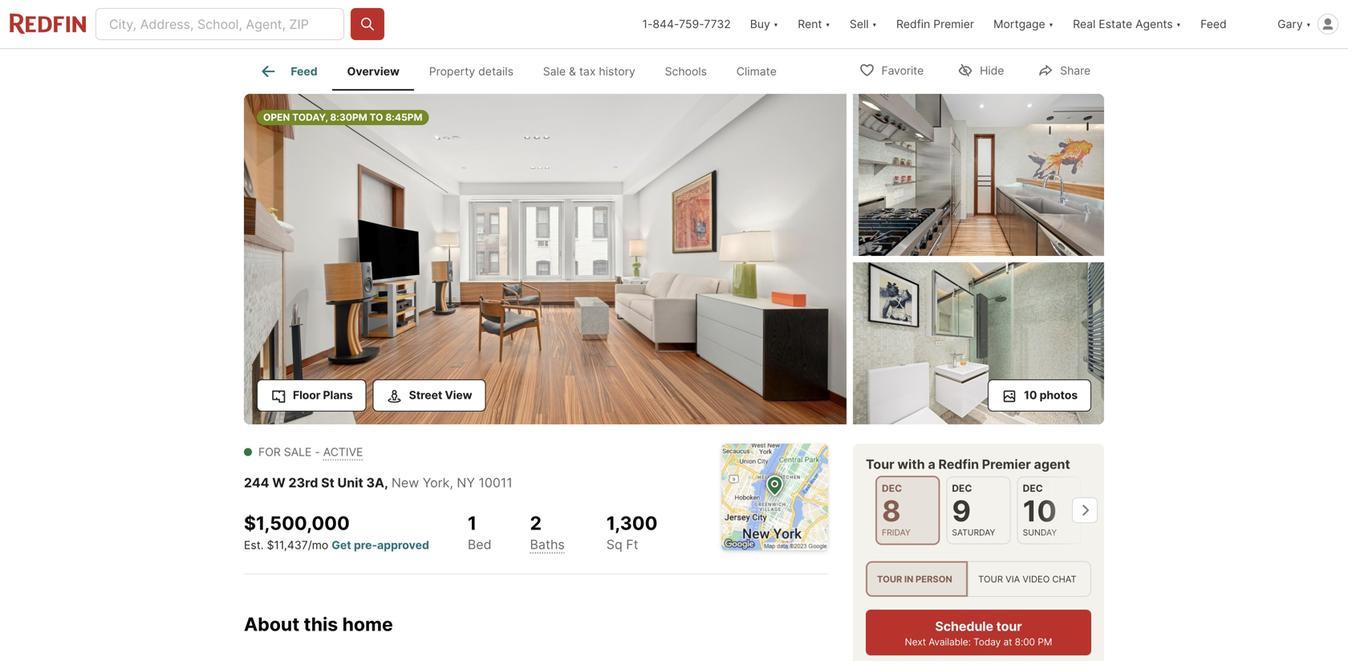 Task type: describe. For each thing, give the bounding box(es) containing it.
tour
[[997, 619, 1023, 635]]

mortgage ▾
[[994, 17, 1054, 31]]

redfin inside "button"
[[897, 17, 931, 31]]

floor plans button
[[257, 380, 367, 412]]

property details
[[429, 64, 514, 78]]

schedule
[[936, 619, 994, 635]]

244 w 23rd st unit 3a , new york , ny 10011
[[244, 475, 513, 491]]

▾ for gary ▾
[[1307, 17, 1312, 31]]

overview tab
[[332, 52, 415, 91]]

▾ for sell ▾
[[872, 17, 878, 31]]

next image
[[1073, 498, 1098, 524]]

10 inside button
[[1025, 389, 1038, 402]]

feed button
[[1192, 0, 1269, 48]]

1-844-759-7732 link
[[643, 17, 731, 31]]

about
[[244, 613, 300, 636]]

5 ▾ from the left
[[1177, 17, 1182, 31]]

8:00
[[1015, 637, 1036, 649]]

1-
[[643, 17, 653, 31]]

10 inside dec 10 sunday
[[1023, 494, 1058, 529]]

8:30pm
[[330, 112, 368, 123]]

10011
[[479, 475, 513, 491]]

share button
[[1025, 53, 1105, 86]]

in
[[905, 574, 914, 585]]

mortgage ▾ button
[[984, 0, 1064, 48]]

street view button
[[373, 380, 486, 412]]

9
[[953, 494, 972, 529]]

map entry image
[[722, 444, 829, 551]]

at
[[1004, 637, 1013, 649]]

new
[[392, 475, 419, 491]]

7732
[[704, 17, 731, 31]]

history
[[599, 64, 636, 78]]

today,
[[292, 112, 328, 123]]

for
[[259, 446, 281, 459]]

10 photos button
[[989, 380, 1092, 412]]

schedule tour next available: today at 8:00 pm
[[905, 619, 1053, 649]]

real estate agents ▾ button
[[1064, 0, 1192, 48]]

sell ▾ button
[[841, 0, 887, 48]]

844-
[[653, 17, 679, 31]]

schools
[[665, 64, 707, 78]]

23rd
[[289, 475, 318, 491]]

8:45pm
[[386, 112, 423, 123]]

floor
[[293, 389, 321, 402]]

tour for tour with a redfin premier agent
[[866, 457, 895, 473]]

tour with a redfin premier agent
[[866, 457, 1071, 473]]

10 photos
[[1025, 389, 1078, 402]]

list box containing tour in person
[[866, 562, 1092, 598]]

$1,500,000
[[244, 512, 350, 535]]

1,300 sq ft
[[607, 512, 658, 553]]

bed
[[468, 537, 492, 553]]

real estate agents ▾
[[1074, 17, 1182, 31]]

pm
[[1038, 637, 1053, 649]]

about this home
[[244, 613, 393, 636]]

tab list containing feed
[[244, 49, 805, 91]]

redfin premier button
[[887, 0, 984, 48]]

/mo
[[308, 539, 329, 552]]

unit
[[338, 475, 364, 491]]

friday
[[882, 528, 911, 538]]

chat
[[1053, 574, 1077, 585]]

est.
[[244, 539, 264, 552]]

schools tab
[[651, 52, 722, 91]]

photos
[[1040, 389, 1078, 402]]

hide button
[[944, 53, 1018, 86]]

today
[[974, 637, 1001, 649]]

open
[[263, 112, 290, 123]]

video
[[1023, 574, 1050, 585]]

tour for tour in person
[[878, 574, 903, 585]]

get
[[332, 539, 351, 552]]

buy ▾ button
[[751, 0, 779, 48]]

street view
[[409, 389, 472, 402]]

ny
[[457, 475, 475, 491]]

sell ▾ button
[[850, 0, 878, 48]]

saturday
[[953, 528, 996, 538]]

person
[[916, 574, 953, 585]]

dec for 9
[[953, 483, 973, 495]]

a
[[929, 457, 936, 473]]

City, Address, School, Agent, ZIP search field
[[96, 8, 344, 40]]

sale & tax history
[[543, 64, 636, 78]]

buy ▾
[[751, 17, 779, 31]]

this
[[304, 613, 338, 636]]

1 horizontal spatial premier
[[983, 457, 1032, 473]]

tour in person
[[878, 574, 953, 585]]

real estate agents ▾ link
[[1074, 0, 1182, 48]]

climate
[[737, 64, 777, 78]]

baths link
[[530, 537, 565, 553]]

1 , from the left
[[385, 475, 388, 491]]

active
[[323, 446, 363, 459]]

buy ▾ button
[[741, 0, 789, 48]]

sell
[[850, 17, 869, 31]]

dec 8 friday
[[882, 483, 911, 538]]

w
[[272, 475, 286, 491]]



Task type: vqa. For each thing, say whether or not it's contained in the screenshot.
REPORT
no



Task type: locate. For each thing, give the bounding box(es) containing it.
sale
[[543, 64, 566, 78]]

feed link
[[259, 62, 318, 81]]

1 bed
[[468, 512, 492, 553]]

buy
[[751, 17, 771, 31]]

6 ▾ from the left
[[1307, 17, 1312, 31]]

&
[[569, 64, 576, 78]]

, left ny
[[450, 475, 454, 491]]

dec down agent
[[1023, 483, 1044, 495]]

10 left next icon at the bottom
[[1023, 494, 1058, 529]]

▾ right agents
[[1177, 17, 1182, 31]]

with
[[898, 457, 926, 473]]

▾ right gary
[[1307, 17, 1312, 31]]

redfin premier
[[897, 17, 975, 31]]

sale
[[284, 446, 312, 459]]

next
[[905, 637, 927, 649]]

-
[[315, 446, 320, 459]]

▾ right sell
[[872, 17, 878, 31]]

open today, 8:30pm to 8:45pm link
[[244, 94, 847, 428]]

0 vertical spatial redfin
[[897, 17, 931, 31]]

0 vertical spatial feed
[[1201, 17, 1227, 31]]

home
[[343, 613, 393, 636]]

tab list
[[244, 49, 805, 91]]

1
[[468, 512, 477, 535]]

1-844-759-7732
[[643, 17, 731, 31]]

dec
[[882, 483, 903, 495], [953, 483, 973, 495], [1023, 483, 1044, 495]]

to
[[370, 112, 383, 123]]

, left new
[[385, 475, 388, 491]]

1 dec from the left
[[882, 483, 903, 495]]

rent ▾ button
[[789, 0, 841, 48]]

2 , from the left
[[450, 475, 454, 491]]

2 horizontal spatial dec
[[1023, 483, 1044, 495]]

feed up today,
[[291, 64, 318, 78]]

1 ▾ from the left
[[774, 17, 779, 31]]

feed inside 'button'
[[1201, 17, 1227, 31]]

,
[[385, 475, 388, 491], [450, 475, 454, 491]]

1 horizontal spatial feed
[[1201, 17, 1227, 31]]

▾ right buy
[[774, 17, 779, 31]]

sq
[[607, 537, 623, 553]]

dec inside dec 10 sunday
[[1023, 483, 1044, 495]]

759-
[[679, 17, 704, 31]]

agents
[[1136, 17, 1174, 31]]

tour left via
[[979, 574, 1004, 585]]

hide
[[981, 64, 1005, 77]]

$1,500,000 est. $11,437 /mo get pre-approved
[[244, 512, 429, 552]]

dec down the tour with a redfin premier agent
[[953, 483, 973, 495]]

1,300
[[607, 512, 658, 535]]

2 ▾ from the left
[[826, 17, 831, 31]]

0 vertical spatial premier
[[934, 17, 975, 31]]

dec for 8
[[882, 483, 903, 495]]

3a
[[367, 475, 385, 491]]

submit search image
[[360, 16, 376, 32]]

redfin right a
[[939, 457, 980, 473]]

property
[[429, 64, 475, 78]]

1 horizontal spatial dec
[[953, 483, 973, 495]]

sale & tax history tab
[[529, 52, 651, 91]]

favorite
[[882, 64, 924, 77]]

0 horizontal spatial dec
[[882, 483, 903, 495]]

tour for tour via video chat
[[979, 574, 1004, 585]]

2 baths
[[530, 512, 565, 553]]

premier inside "button"
[[934, 17, 975, 31]]

feed inside tab list
[[291, 64, 318, 78]]

rent ▾
[[798, 17, 831, 31]]

▾ for mortgage ▾
[[1049, 17, 1054, 31]]

3 ▾ from the left
[[872, 17, 878, 31]]

feed
[[1201, 17, 1227, 31], [291, 64, 318, 78]]

0 horizontal spatial ,
[[385, 475, 388, 491]]

2 dec from the left
[[953, 483, 973, 495]]

tour left "with"
[[866, 457, 895, 473]]

favorite button
[[846, 53, 938, 86]]

▾
[[774, 17, 779, 31], [826, 17, 831, 31], [872, 17, 878, 31], [1049, 17, 1054, 31], [1177, 17, 1182, 31], [1307, 17, 1312, 31]]

1 horizontal spatial ,
[[450, 475, 454, 491]]

for sale - active
[[259, 446, 363, 459]]

premier left agent
[[983, 457, 1032, 473]]

10 left 'photos'
[[1025, 389, 1038, 402]]

0 vertical spatial 10
[[1025, 389, 1038, 402]]

244
[[244, 475, 269, 491]]

1 horizontal spatial redfin
[[939, 457, 980, 473]]

0 horizontal spatial premier
[[934, 17, 975, 31]]

1 vertical spatial feed
[[291, 64, 318, 78]]

york
[[423, 475, 450, 491]]

0 horizontal spatial redfin
[[897, 17, 931, 31]]

gary
[[1278, 17, 1304, 31]]

st
[[321, 475, 335, 491]]

tour left in
[[878, 574, 903, 585]]

share
[[1061, 64, 1091, 77]]

4 ▾ from the left
[[1049, 17, 1054, 31]]

▾ right mortgage
[[1049, 17, 1054, 31]]

ft
[[626, 537, 639, 553]]

sell ▾
[[850, 17, 878, 31]]

dec inside dec 9 saturday
[[953, 483, 973, 495]]

1 vertical spatial premier
[[983, 457, 1032, 473]]

▾ for rent ▾
[[826, 17, 831, 31]]

mortgage ▾ button
[[994, 0, 1054, 48]]

dec for 10
[[1023, 483, 1044, 495]]

rent ▾ button
[[798, 0, 831, 48]]

▾ right rent at the right
[[826, 17, 831, 31]]

▾ for buy ▾
[[774, 17, 779, 31]]

3 dec from the left
[[1023, 483, 1044, 495]]

street
[[409, 389, 443, 402]]

property details tab
[[415, 52, 529, 91]]

feed right agents
[[1201, 17, 1227, 31]]

list box
[[866, 562, 1092, 598]]

overview
[[347, 64, 400, 78]]

dec inside dec 8 friday
[[882, 483, 903, 495]]

gary ▾
[[1278, 17, 1312, 31]]

1 vertical spatial 10
[[1023, 494, 1058, 529]]

2
[[530, 512, 542, 535]]

real
[[1074, 17, 1096, 31]]

approved
[[377, 539, 429, 552]]

baths
[[530, 537, 565, 553]]

floor plans
[[293, 389, 353, 402]]

pre-
[[354, 539, 377, 552]]

0 horizontal spatial feed
[[291, 64, 318, 78]]

rent
[[798, 17, 823, 31]]

open today, 8:30pm to 8:45pm
[[263, 112, 423, 123]]

redfin up favorite on the right top of page
[[897, 17, 931, 31]]

dec down "with"
[[882, 483, 903, 495]]

dec 10 sunday
[[1023, 483, 1058, 538]]

view
[[445, 389, 472, 402]]

$11,437
[[267, 539, 308, 552]]

None button
[[876, 476, 941, 546], [947, 477, 1011, 545], [1018, 477, 1082, 545], [876, 476, 941, 546], [947, 477, 1011, 545], [1018, 477, 1082, 545]]

via
[[1006, 574, 1021, 585]]

244 w 23rd st unit 3a, new york, ny 10011 image
[[244, 94, 847, 425], [854, 94, 1105, 256], [854, 263, 1105, 425]]

agent
[[1035, 457, 1071, 473]]

mortgage
[[994, 17, 1046, 31]]

plans
[[323, 389, 353, 402]]

climate tab
[[722, 52, 792, 91]]

active link
[[323, 446, 363, 459]]

1 vertical spatial redfin
[[939, 457, 980, 473]]

premier up hide button
[[934, 17, 975, 31]]



